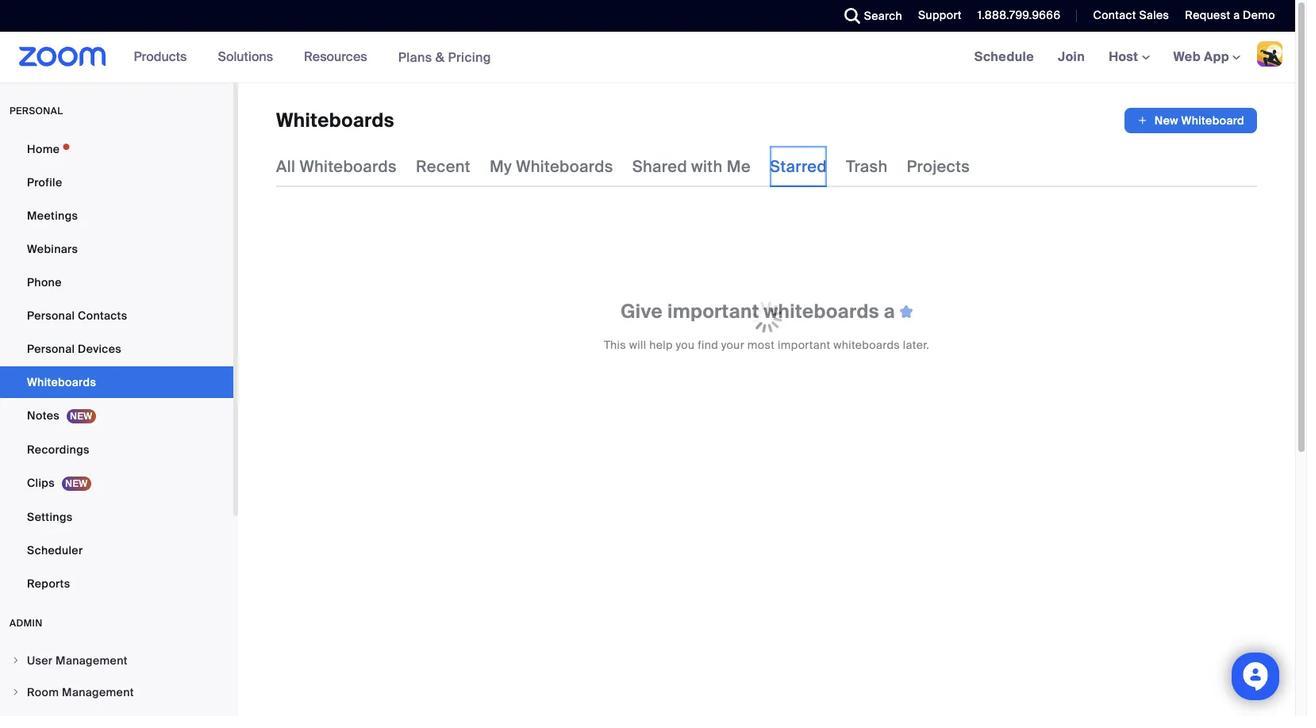 Task type: vqa. For each thing, say whether or not it's contained in the screenshot.
Settings
yes



Task type: describe. For each thing, give the bounding box(es) containing it.
right image
[[11, 657, 21, 666]]

room
[[27, 686, 59, 700]]

personal for personal contacts
[[27, 309, 75, 323]]

management for room management
[[62, 686, 134, 700]]

whiteboards right my
[[516, 156, 613, 177]]

starred
[[770, 156, 827, 177]]

clips link
[[0, 468, 233, 500]]

host
[[1109, 48, 1142, 65]]

notes link
[[0, 400, 233, 433]]

zoom logo image
[[19, 47, 106, 67]]

projects
[[907, 156, 970, 177]]

resources
[[304, 48, 367, 65]]

clips
[[27, 476, 55, 491]]

whiteboards application
[[276, 108, 1257, 133]]

meetings link
[[0, 200, 233, 232]]

solutions button
[[218, 32, 280, 83]]

search
[[864, 9, 903, 23]]

later.
[[903, 338, 930, 352]]

1 vertical spatial a
[[884, 299, 896, 324]]

my
[[490, 156, 512, 177]]

all
[[276, 156, 296, 177]]

me
[[727, 156, 751, 177]]

whiteboards link
[[0, 367, 233, 399]]

join link
[[1046, 32, 1097, 83]]

1 vertical spatial whiteboards
[[834, 338, 900, 352]]

schedule link
[[963, 32, 1046, 83]]

host button
[[1109, 48, 1150, 65]]

recordings
[[27, 443, 90, 457]]

this will help you find your most important whiteboards later.
[[604, 338, 930, 352]]

find
[[698, 338, 718, 352]]

user management
[[27, 654, 128, 668]]

user
[[27, 654, 53, 668]]

give
[[621, 299, 663, 324]]

new whiteboard button
[[1125, 108, 1257, 133]]

request a demo
[[1185, 8, 1276, 22]]

pricing
[[448, 49, 491, 65]]

whiteboards inside whiteboards application
[[276, 108, 394, 133]]

&
[[436, 49, 445, 65]]

0 vertical spatial whiteboards
[[764, 299, 879, 324]]

personal
[[10, 105, 63, 117]]

banner containing products
[[0, 32, 1296, 83]]

settings link
[[0, 502, 233, 533]]

webinars link
[[0, 233, 233, 265]]

admin menu menu
[[0, 646, 233, 717]]

reports link
[[0, 568, 233, 600]]

all whiteboards
[[276, 156, 397, 177]]

phone
[[27, 275, 62, 290]]

with
[[691, 156, 723, 177]]

this
[[604, 338, 626, 352]]

contact sales
[[1093, 8, 1170, 22]]

web
[[1174, 48, 1201, 65]]

personal devices link
[[0, 333, 233, 365]]

meetings
[[27, 209, 78, 223]]

you
[[676, 338, 695, 352]]

personal for personal devices
[[27, 342, 75, 356]]

product information navigation
[[122, 32, 503, 83]]

notes
[[27, 409, 60, 423]]

contacts
[[78, 309, 127, 323]]

personal devices
[[27, 342, 121, 356]]

webinars
[[27, 242, 78, 256]]

personal contacts
[[27, 309, 127, 323]]

add image
[[1137, 113, 1149, 129]]

devices
[[78, 342, 121, 356]]

my whiteboards
[[490, 156, 613, 177]]

whiteboards right 'all' on the left of page
[[300, 156, 397, 177]]

home link
[[0, 133, 233, 165]]

app
[[1204, 48, 1230, 65]]



Task type: locate. For each thing, give the bounding box(es) containing it.
settings
[[27, 510, 73, 525]]

demo
[[1243, 8, 1276, 22]]

phone link
[[0, 267, 233, 298]]

new whiteboard
[[1155, 114, 1245, 128]]

1 vertical spatial important
[[778, 338, 831, 352]]

0 vertical spatial important
[[668, 299, 760, 324]]

admin
[[10, 618, 43, 630]]

room management menu item
[[0, 678, 233, 708]]

contact sales link
[[1082, 0, 1174, 32], [1093, 8, 1170, 22]]

right image
[[11, 688, 21, 698]]

sales
[[1140, 8, 1170, 22]]

tabs of all whiteboard page tab list
[[276, 146, 970, 187]]

support link
[[907, 0, 966, 32], [919, 8, 962, 22]]

scheduler
[[27, 544, 83, 558]]

1 personal from the top
[[27, 309, 75, 323]]

search button
[[833, 0, 907, 32]]

user management menu item
[[0, 646, 233, 676]]

whiteboard
[[1182, 114, 1245, 128]]

help
[[649, 338, 673, 352]]

trash
[[846, 156, 888, 177]]

join
[[1058, 48, 1085, 65]]

meetings navigation
[[963, 32, 1296, 83]]

will
[[629, 338, 647, 352]]

personal menu menu
[[0, 133, 233, 602]]

personal down personal contacts
[[27, 342, 75, 356]]

0 horizontal spatial a
[[884, 299, 896, 324]]

whiteboards
[[276, 108, 394, 133], [300, 156, 397, 177], [516, 156, 613, 177], [27, 375, 96, 390]]

room management
[[27, 686, 134, 700]]

a
[[1234, 8, 1240, 22], [884, 299, 896, 324]]

personal
[[27, 309, 75, 323], [27, 342, 75, 356]]

products
[[134, 48, 187, 65]]

web app button
[[1174, 48, 1241, 65]]

personal down the 'phone'
[[27, 309, 75, 323]]

web app
[[1174, 48, 1230, 65]]

0 vertical spatial management
[[56, 654, 128, 668]]

new
[[1155, 114, 1179, 128]]

request a demo link
[[1174, 0, 1296, 32], [1185, 8, 1276, 22]]

banner
[[0, 32, 1296, 83]]

support
[[919, 8, 962, 22]]

plans & pricing
[[398, 49, 491, 65]]

home
[[27, 142, 60, 156]]

scheduler link
[[0, 535, 233, 567]]

1.888.799.9666
[[978, 8, 1061, 22]]

contact
[[1093, 8, 1137, 22]]

management down user management menu item
[[62, 686, 134, 700]]

profile link
[[0, 167, 233, 198]]

give important whiteboards a
[[621, 299, 900, 324]]

schedule
[[975, 48, 1034, 65]]

management up room management
[[56, 654, 128, 668]]

recordings link
[[0, 434, 233, 466]]

management
[[56, 654, 128, 668], [62, 686, 134, 700]]

plans & pricing link
[[398, 49, 491, 65], [398, 49, 491, 65]]

personal contacts link
[[0, 300, 233, 332]]

recent
[[416, 156, 471, 177]]

whiteboards down personal devices
[[27, 375, 96, 390]]

products button
[[134, 32, 194, 83]]

0 vertical spatial a
[[1234, 8, 1240, 22]]

profile
[[27, 175, 62, 190]]

whiteboards
[[764, 299, 879, 324], [834, 338, 900, 352]]

important right most
[[778, 338, 831, 352]]

your
[[721, 338, 745, 352]]

1.888.799.9666 button
[[966, 0, 1065, 32], [978, 8, 1061, 22]]

1 horizontal spatial important
[[778, 338, 831, 352]]

important
[[668, 299, 760, 324], [778, 338, 831, 352]]

most
[[748, 338, 775, 352]]

resources button
[[304, 32, 374, 83]]

1 vertical spatial management
[[62, 686, 134, 700]]

1 horizontal spatial a
[[1234, 8, 1240, 22]]

whiteboards up all whiteboards on the left top of the page
[[276, 108, 394, 133]]

whiteboards inside whiteboards link
[[27, 375, 96, 390]]

menu item
[[0, 710, 233, 717]]

whiteboards left later.
[[834, 338, 900, 352]]

whiteboards up this will help you find your most important whiteboards later.
[[764, 299, 879, 324]]

personal inside personal contacts link
[[27, 309, 75, 323]]

shared with me
[[632, 156, 751, 177]]

1 vertical spatial personal
[[27, 342, 75, 356]]

shared
[[632, 156, 687, 177]]

profile picture image
[[1257, 41, 1283, 67]]

solutions
[[218, 48, 273, 65]]

0 vertical spatial personal
[[27, 309, 75, 323]]

0 horizontal spatial important
[[668, 299, 760, 324]]

request
[[1185, 8, 1231, 22]]

plans
[[398, 49, 432, 65]]

personal inside personal devices link
[[27, 342, 75, 356]]

management for user management
[[56, 654, 128, 668]]

reports
[[27, 577, 70, 591]]

2 personal from the top
[[27, 342, 75, 356]]

important up find
[[668, 299, 760, 324]]



